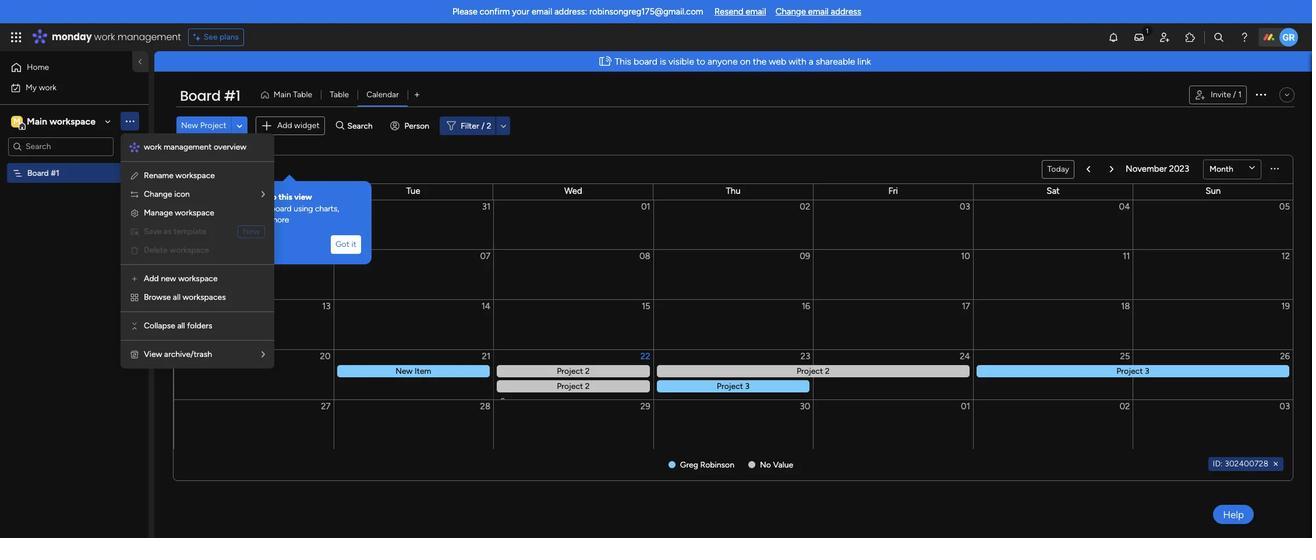Task type: vqa. For each thing, say whether or not it's contained in the screenshot.
Change icon Change
yes



Task type: locate. For each thing, give the bounding box(es) containing it.
0 horizontal spatial main
[[27, 116, 47, 127]]

0 horizontal spatial board
[[27, 168, 49, 178]]

list arrow image
[[1087, 166, 1090, 173], [1110, 166, 1114, 173], [261, 190, 265, 199]]

select product image
[[10, 31, 22, 43]]

add inside add widgets to this view visualize your board using charts, timelines, and more got it
[[219, 192, 234, 202]]

1 horizontal spatial table
[[330, 90, 349, 100]]

view archive/trash
[[144, 349, 212, 359]]

my work button
[[7, 78, 125, 97]]

0 horizontal spatial more
[[270, 215, 289, 225]]

3 email from the left
[[808, 6, 829, 17]]

got it button
[[331, 235, 361, 254]]

Board #1 field
[[177, 86, 243, 106]]

0 horizontal spatial email
[[532, 6, 552, 17]]

manage workspace image
[[130, 208, 139, 218]]

0 vertical spatial change
[[775, 6, 806, 17]]

list arrow image right today button
[[1087, 166, 1090, 173]]

0 vertical spatial all
[[173, 292, 181, 302]]

new project
[[181, 121, 226, 131]]

2 email from the left
[[746, 6, 766, 17]]

board left is
[[634, 56, 657, 67]]

board #1 inside list box
[[27, 168, 59, 178]]

+2 more
[[496, 397, 524, 406]]

1 vertical spatial board
[[271, 204, 292, 213]]

all
[[173, 292, 181, 302], [177, 321, 185, 331]]

email for change email address
[[808, 6, 829, 17]]

add right add new workspace image
[[144, 274, 159, 284]]

1 horizontal spatial #1
[[224, 86, 240, 105]]

more right +2
[[507, 397, 524, 406]]

1 vertical spatial work
[[39, 82, 57, 92]]

home
[[27, 62, 49, 72]]

to left this on the left top
[[269, 192, 277, 202]]

add view image
[[415, 91, 419, 99]]

board inside 'board #1' "field"
[[180, 86, 221, 105]]

filter
[[461, 121, 479, 131]]

1 horizontal spatial calendar
[[366, 90, 399, 100]]

1 horizontal spatial board #1
[[180, 86, 240, 105]]

greg robinson image
[[1279, 28, 1298, 47]]

0 horizontal spatial board
[[271, 204, 292, 213]]

0 vertical spatial more
[[270, 215, 289, 225]]

board
[[180, 86, 221, 105], [27, 168, 49, 178]]

web
[[769, 56, 786, 67]]

workspace
[[49, 116, 96, 127], [176, 171, 215, 181], [175, 208, 214, 218], [170, 245, 209, 255], [178, 274, 218, 284]]

1 horizontal spatial board
[[180, 86, 221, 105]]

2023
[[1169, 164, 1189, 174]]

email for resend email
[[746, 6, 766, 17]]

table up widget
[[293, 90, 312, 100]]

main right workspace image
[[27, 116, 47, 127]]

change for change email address
[[775, 6, 806, 17]]

1 vertical spatial main
[[27, 116, 47, 127]]

1 horizontal spatial email
[[746, 6, 766, 17]]

0 horizontal spatial #1
[[51, 168, 59, 178]]

1 vertical spatial board #1
[[27, 168, 59, 178]]

1 horizontal spatial main
[[274, 90, 291, 100]]

0 vertical spatial work
[[94, 30, 115, 44]]

icon
[[174, 189, 190, 199]]

0 vertical spatial management
[[117, 30, 181, 44]]

today button
[[1042, 160, 1075, 178]]

workspace up template
[[175, 208, 214, 218]]

menu item
[[130, 225, 265, 239]]

/
[[1233, 90, 1236, 100], [481, 121, 485, 131]]

1 horizontal spatial new
[[243, 227, 260, 236]]

visualize
[[219, 204, 251, 213]]

calendar down overview
[[192, 162, 241, 176]]

1 horizontal spatial work
[[94, 30, 115, 44]]

change
[[775, 6, 806, 17], [144, 189, 172, 199]]

monday
[[52, 30, 92, 44]]

this
[[278, 192, 292, 202]]

new inside menu item
[[243, 227, 260, 236]]

collapse all folders
[[144, 321, 212, 331]]

add new workspace image
[[130, 274, 139, 284]]

add widget
[[277, 121, 320, 130]]

help image
[[1239, 31, 1250, 43]]

/ left '1'
[[1233, 90, 1236, 100]]

workspace options image
[[124, 115, 136, 127]]

1 vertical spatial #1
[[51, 168, 59, 178]]

see
[[204, 32, 218, 42]]

1 vertical spatial all
[[177, 321, 185, 331]]

work right monday
[[94, 30, 115, 44]]

search everything image
[[1213, 31, 1225, 43]]

workspace image
[[11, 115, 23, 128]]

more right and
[[270, 215, 289, 225]]

1 horizontal spatial add
[[219, 192, 234, 202]]

change up manage
[[144, 189, 172, 199]]

0 horizontal spatial /
[[481, 121, 485, 131]]

#1
[[224, 86, 240, 105], [51, 168, 59, 178]]

no
[[760, 460, 771, 470]]

help
[[1223, 509, 1244, 520]]

0 horizontal spatial to
[[269, 192, 277, 202]]

all for collapse
[[177, 321, 185, 331]]

#1 inside list box
[[51, 168, 59, 178]]

change for change icon
[[144, 189, 172, 199]]

workspace selection element
[[11, 114, 97, 130]]

0 horizontal spatial calendar
[[192, 162, 241, 176]]

confirm
[[480, 6, 510, 17]]

board #1 up the project
[[180, 86, 240, 105]]

collapse
[[144, 321, 175, 331]]

calendar
[[366, 90, 399, 100], [192, 162, 241, 176]]

all left folders
[[177, 321, 185, 331]]

table up the v2 search icon
[[330, 90, 349, 100]]

add inside menu
[[144, 274, 159, 284]]

person
[[404, 121, 429, 131]]

workspace down template
[[170, 245, 209, 255]]

1 vertical spatial new
[[243, 227, 260, 236]]

change email address link
[[775, 6, 861, 17]]

change inside menu
[[144, 189, 172, 199]]

help button
[[1213, 505, 1254, 524]]

work up rename
[[144, 142, 162, 152]]

new inside button
[[181, 121, 198, 131]]

board #1 down search in workspace field on the left top
[[27, 168, 59, 178]]

1 horizontal spatial /
[[1233, 90, 1236, 100]]

/ left 2 on the top left
[[481, 121, 485, 131]]

0 horizontal spatial table
[[293, 90, 312, 100]]

november
[[1126, 164, 1167, 174]]

calendar left add view icon at the left top
[[366, 90, 399, 100]]

1 vertical spatial to
[[269, 192, 277, 202]]

add up visualize
[[219, 192, 234, 202]]

email
[[532, 6, 552, 17], [746, 6, 766, 17], [808, 6, 829, 17]]

new
[[161, 274, 176, 284]]

more
[[270, 215, 289, 225], [507, 397, 524, 406]]

board down search in workspace field on the left top
[[27, 168, 49, 178]]

2 vertical spatial work
[[144, 142, 162, 152]]

new up work management overview
[[181, 121, 198, 131]]

1 horizontal spatial your
[[512, 6, 529, 17]]

0 horizontal spatial add
[[144, 274, 159, 284]]

main inside button
[[274, 90, 291, 100]]

email left the address
[[808, 6, 829, 17]]

2 horizontal spatial add
[[277, 121, 292, 130]]

plans
[[220, 32, 239, 42]]

add inside add widget popup button
[[277, 121, 292, 130]]

notifications image
[[1108, 31, 1119, 43]]

resend email
[[714, 6, 766, 17]]

list arrow image
[[261, 351, 265, 359]]

1 vertical spatial more
[[507, 397, 524, 406]]

1 vertical spatial management
[[164, 142, 212, 152]]

2 horizontal spatial work
[[144, 142, 162, 152]]

new
[[181, 121, 198, 131], [243, 227, 260, 236]]

workspace for main workspace
[[49, 116, 96, 127]]

delete workspace
[[144, 245, 209, 255]]

email left address:
[[532, 6, 552, 17]]

2 vertical spatial add
[[144, 274, 159, 284]]

#1 up angle down icon
[[224, 86, 240, 105]]

add left widget
[[277, 121, 292, 130]]

id: 302400728
[[1213, 459, 1268, 469]]

workspace for delete workspace
[[170, 245, 209, 255]]

your up and
[[253, 204, 269, 213]]

work management overview
[[144, 142, 246, 152]]

menu
[[121, 133, 274, 369]]

see plans
[[204, 32, 239, 42]]

shareable
[[816, 56, 855, 67]]

work right my at top
[[39, 82, 57, 92]]

with
[[789, 56, 806, 67]]

/ inside button
[[1233, 90, 1236, 100]]

work inside "button"
[[39, 82, 57, 92]]

to right visible
[[696, 56, 705, 67]]

0 horizontal spatial work
[[39, 82, 57, 92]]

change icon image
[[130, 190, 139, 199]]

1 vertical spatial add
[[219, 192, 234, 202]]

0 vertical spatial board
[[180, 86, 221, 105]]

service icon image
[[130, 227, 139, 236]]

0 vertical spatial calendar
[[366, 90, 399, 100]]

to
[[696, 56, 705, 67], [269, 192, 277, 202]]

browse all workspaces
[[144, 292, 226, 302]]

0 horizontal spatial new
[[181, 121, 198, 131]]

workspace for manage workspace
[[175, 208, 214, 218]]

main up add widget popup button
[[274, 90, 291, 100]]

list arrow image left november
[[1110, 166, 1114, 173]]

0 horizontal spatial your
[[253, 204, 269, 213]]

change email address
[[775, 6, 861, 17]]

2 table from the left
[[330, 90, 349, 100]]

m
[[13, 116, 20, 126]]

1 email from the left
[[532, 6, 552, 17]]

view archive/trash image
[[130, 350, 139, 359]]

board #1
[[180, 86, 240, 105], [27, 168, 59, 178]]

menu containing work management overview
[[121, 133, 274, 369]]

1 vertical spatial change
[[144, 189, 172, 199]]

new down and
[[243, 227, 260, 236]]

table
[[293, 90, 312, 100], [330, 90, 349, 100]]

new for new
[[243, 227, 260, 236]]

table inside button
[[293, 90, 312, 100]]

board down this on the left top
[[271, 204, 292, 213]]

1 horizontal spatial more
[[507, 397, 524, 406]]

1 table from the left
[[293, 90, 312, 100]]

/ for 2
[[481, 121, 485, 131]]

more dots image
[[1271, 165, 1279, 174]]

archive/trash
[[164, 349, 212, 359]]

rename workspace
[[144, 171, 215, 181]]

1 vertical spatial /
[[481, 121, 485, 131]]

0 vertical spatial #1
[[224, 86, 240, 105]]

all down add new workspace
[[173, 292, 181, 302]]

0 vertical spatial new
[[181, 121, 198, 131]]

save as template
[[144, 227, 206, 236]]

your right confirm
[[512, 6, 529, 17]]

board up new project
[[180, 86, 221, 105]]

add
[[277, 121, 292, 130], [219, 192, 234, 202], [144, 274, 159, 284]]

option
[[0, 162, 149, 165]]

0 vertical spatial board
[[634, 56, 657, 67]]

1 horizontal spatial to
[[696, 56, 705, 67]]

0 vertical spatial main
[[274, 90, 291, 100]]

invite
[[1211, 90, 1231, 100]]

email right the resend
[[746, 6, 766, 17]]

greg robinson
[[680, 460, 734, 470]]

my
[[26, 82, 37, 92]]

change up with
[[775, 6, 806, 17]]

1 horizontal spatial change
[[775, 6, 806, 17]]

board inside board #1 list box
[[27, 168, 49, 178]]

workspace up 'icon'
[[176, 171, 215, 181]]

1
[[1238, 90, 1242, 100]]

visible
[[669, 56, 694, 67]]

1 vertical spatial your
[[253, 204, 269, 213]]

#1 down search in workspace field on the left top
[[51, 168, 59, 178]]

#1 inside "field"
[[224, 86, 240, 105]]

new project button
[[176, 117, 231, 135]]

1 image
[[1142, 24, 1152, 37]]

workspace up search in workspace field on the left top
[[49, 116, 96, 127]]

2 horizontal spatial email
[[808, 6, 829, 17]]

0 horizontal spatial board #1
[[27, 168, 59, 178]]

board
[[634, 56, 657, 67], [271, 204, 292, 213]]

manage workspace
[[144, 208, 214, 218]]

manage
[[144, 208, 173, 218]]

/ for 1
[[1233, 90, 1236, 100]]

workspace inside menu item
[[170, 245, 209, 255]]

main inside workspace selection element
[[27, 116, 47, 127]]

view
[[144, 349, 162, 359]]

thu
[[726, 185, 740, 196]]

main table button
[[256, 86, 321, 104]]

work inside menu
[[144, 142, 162, 152]]

0 horizontal spatial change
[[144, 189, 172, 199]]

list arrow image left this on the left top
[[261, 190, 265, 199]]

your
[[512, 6, 529, 17], [253, 204, 269, 213]]

calendar inside button
[[366, 90, 399, 100]]

1 vertical spatial board
[[27, 168, 49, 178]]

0 vertical spatial board #1
[[180, 86, 240, 105]]

sun
[[1206, 185, 1221, 196]]

calendar button
[[358, 86, 408, 104]]

0 vertical spatial add
[[277, 121, 292, 130]]

table inside button
[[330, 90, 349, 100]]

Search field
[[344, 118, 379, 134]]

0 vertical spatial /
[[1233, 90, 1236, 100]]



Task type: describe. For each thing, give the bounding box(es) containing it.
filter / 2
[[461, 121, 491, 131]]

got
[[335, 239, 349, 249]]

options image
[[1254, 87, 1268, 101]]

apps image
[[1185, 31, 1196, 43]]

more inside add widgets to this view visualize your board using charts, timelines, and more got it
[[270, 215, 289, 225]]

save
[[144, 227, 162, 236]]

board inside add widgets to this view visualize your board using charts, timelines, and more got it
[[271, 204, 292, 213]]

main table
[[274, 90, 312, 100]]

main workspace
[[27, 116, 96, 127]]

fri
[[888, 185, 898, 196]]

delete workspace menu item
[[130, 243, 265, 257]]

a
[[809, 56, 813, 67]]

november 2023
[[1126, 164, 1189, 174]]

add widget button
[[256, 116, 325, 135]]

2
[[487, 121, 491, 131]]

the
[[753, 56, 767, 67]]

1 horizontal spatial board
[[634, 56, 657, 67]]

1 vertical spatial calendar
[[192, 162, 241, 176]]

this  board is visible to anyone on the web with a shareable link
[[615, 56, 871, 67]]

add for add widget
[[277, 121, 292, 130]]

to inside add widgets to this view visualize your board using charts, timelines, and more got it
[[269, 192, 277, 202]]

management inside menu
[[164, 142, 212, 152]]

see plans button
[[188, 29, 244, 46]]

Search in workspace field
[[24, 140, 97, 153]]

sat
[[1047, 185, 1060, 196]]

browse all workspaces image
[[130, 293, 139, 302]]

address
[[831, 6, 861, 17]]

+2
[[496, 397, 505, 406]]

greg
[[680, 460, 698, 470]]

arrow down image
[[496, 119, 510, 133]]

expand board header image
[[1282, 90, 1292, 100]]

2 horizontal spatial list arrow image
[[1110, 166, 1114, 173]]

on
[[740, 56, 751, 67]]

invite / 1 button
[[1189, 86, 1247, 104]]

your inside add widgets to this view visualize your board using charts, timelines, and more got it
[[253, 204, 269, 213]]

workspace up workspaces
[[178, 274, 218, 284]]

month
[[1210, 164, 1233, 174]]

work for my
[[39, 82, 57, 92]]

template
[[174, 227, 206, 236]]

mon
[[245, 185, 262, 196]]

widget
[[294, 121, 320, 130]]

anyone
[[708, 56, 738, 67]]

folders
[[187, 321, 212, 331]]

id:
[[1213, 459, 1223, 469]]

workspace for rename workspace
[[176, 171, 215, 181]]

invite members image
[[1159, 31, 1171, 43]]

rename
[[144, 171, 173, 181]]

resend
[[714, 6, 743, 17]]

browse
[[144, 292, 171, 302]]

as
[[164, 227, 172, 236]]

today
[[1047, 164, 1069, 174]]

add for add new workspace
[[144, 274, 159, 284]]

add new workspace
[[144, 274, 218, 284]]

v2 search image
[[336, 119, 344, 132]]

inbox image
[[1133, 31, 1145, 43]]

add for add widgets to this view visualize your board using charts, timelines, and more got it
[[219, 192, 234, 202]]

add widgets to this view visualize your board using charts, timelines, and more got it
[[219, 192, 356, 249]]

main for main table
[[274, 90, 291, 100]]

robinsongreg175@gmail.com
[[589, 6, 703, 17]]

remove image
[[1271, 459, 1281, 469]]

table button
[[321, 86, 358, 104]]

please confirm your email address: robinsongreg175@gmail.com
[[452, 6, 703, 17]]

302400728
[[1225, 459, 1268, 469]]

collapse all folders image
[[130, 321, 139, 331]]

overview
[[214, 142, 246, 152]]

using
[[294, 204, 313, 213]]

person button
[[386, 117, 436, 135]]

id: 302400728 element
[[1208, 457, 1284, 471]]

address:
[[554, 6, 587, 17]]

rename workspace image
[[130, 171, 139, 181]]

work for monday
[[94, 30, 115, 44]]

charts,
[[315, 204, 339, 213]]

all for browse
[[173, 292, 181, 302]]

new for new project
[[181, 121, 198, 131]]

workspaces
[[183, 292, 226, 302]]

please
[[452, 6, 477, 17]]

invite / 1
[[1211, 90, 1242, 100]]

no value
[[760, 460, 793, 470]]

1 horizontal spatial list arrow image
[[1087, 166, 1090, 173]]

delete
[[144, 245, 168, 255]]

robinson
[[700, 460, 734, 470]]

my work
[[26, 82, 57, 92]]

resend email link
[[714, 6, 766, 17]]

and
[[255, 215, 268, 225]]

this
[[615, 56, 631, 67]]

change icon
[[144, 189, 190, 199]]

view
[[294, 192, 312, 202]]

0 horizontal spatial list arrow image
[[261, 190, 265, 199]]

0 vertical spatial your
[[512, 6, 529, 17]]

board #1 inside "field"
[[180, 86, 240, 105]]

board #1 list box
[[0, 161, 149, 340]]

+2 more link
[[496, 397, 653, 406]]

monday work management
[[52, 30, 181, 44]]

animation image
[[595, 52, 615, 71]]

tue
[[406, 185, 420, 196]]

link
[[857, 56, 871, 67]]

delete workspace image
[[130, 246, 139, 255]]

angle down image
[[237, 122, 242, 130]]

0 vertical spatial to
[[696, 56, 705, 67]]

home button
[[7, 58, 125, 77]]

main for main workspace
[[27, 116, 47, 127]]

wed
[[564, 185, 582, 196]]

menu item containing save as template
[[130, 225, 265, 239]]

project
[[200, 121, 226, 131]]

value
[[773, 460, 793, 470]]



